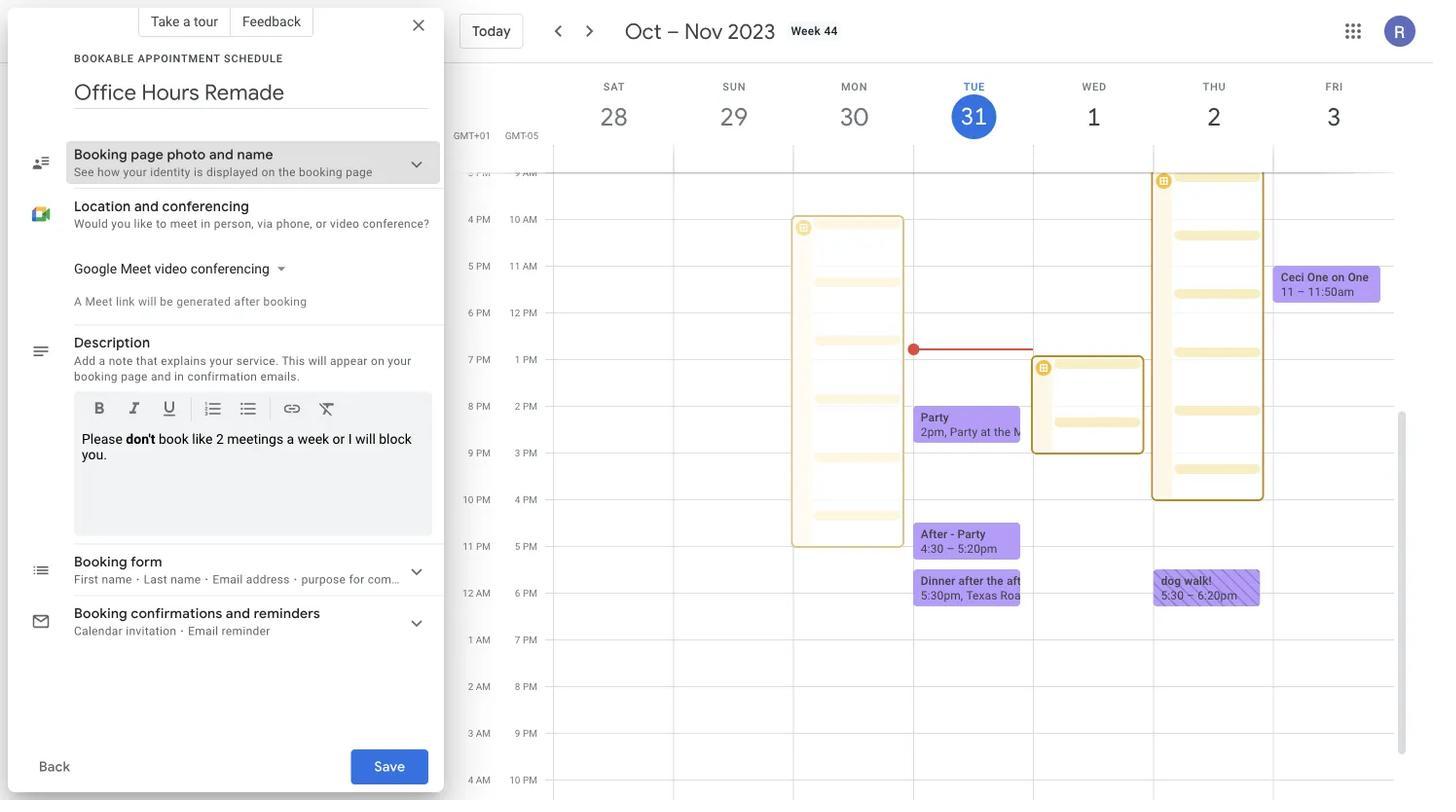 Task type: locate. For each thing, give the bounding box(es) containing it.
5 pm right 11 pm
[[515, 541, 537, 552]]

10 pm right 4 am
[[509, 774, 537, 786]]

the
[[278, 166, 296, 179], [987, 574, 1004, 588]]

1 horizontal spatial name
[[171, 573, 201, 587]]

1 vertical spatial email
[[188, 625, 218, 638]]

1 vertical spatial ,
[[961, 589, 963, 603]]

11:50am
[[1308, 285, 1354, 299]]

will left be at top left
[[138, 294, 157, 308]]

11 inside ceci one on one 11 – 11:50am
[[1281, 285, 1294, 299]]

1 vertical spatial party
[[957, 528, 986, 541]]

your
[[123, 166, 147, 179], [209, 354, 233, 368], [388, 354, 411, 368]]

am up the 12 pm
[[523, 260, 537, 272]]

0 horizontal spatial 8
[[468, 401, 474, 412]]

0 horizontal spatial a
[[99, 354, 106, 368]]

video right phone,
[[330, 217, 359, 231]]

booking up first name
[[74, 553, 127, 571]]

2 vertical spatial 4
[[468, 774, 473, 786]]

booking inside the description add a note that explains your service. this will appear on your booking page and in confirmation emails.
[[74, 369, 118, 383]]

5 left 11 am
[[468, 260, 474, 272]]

booking up phone,
[[299, 166, 343, 179]]

0 vertical spatial 3 pm
[[468, 167, 491, 179]]

1 vertical spatial booking
[[74, 553, 127, 571]]

booking inside booking page photo and name see how your identity is displayed on the booking page
[[299, 166, 343, 179]]

and up the reminder
[[226, 605, 250, 623]]

meet up link
[[120, 260, 151, 276]]

0 horizontal spatial 6
[[468, 307, 474, 319]]

12 down 11 pm
[[462, 588, 473, 599]]

6 pm
[[468, 307, 491, 319], [515, 588, 537, 599]]

0 vertical spatial or
[[316, 217, 327, 231]]

conferencing inside dropdown button
[[190, 260, 270, 276]]

1 vertical spatial 8
[[515, 681, 520, 693]]

or right phone,
[[316, 217, 327, 231]]

your right how
[[123, 166, 147, 179]]

2 horizontal spatial 11
[[1281, 285, 1294, 299]]

underline image
[[160, 399, 179, 422]]

like
[[134, 217, 153, 231], [192, 431, 213, 447]]

1 vertical spatial in
[[174, 369, 184, 383]]

after - party 4:30 – 5:20pm
[[921, 528, 997, 556]]

page up conference?
[[346, 166, 373, 179]]

name up displayed
[[237, 146, 273, 164]]

11 down ceci
[[1281, 285, 1294, 299]]

1 horizontal spatial meet
[[120, 260, 151, 276]]

meet
[[170, 217, 198, 231]]

italic image
[[125, 399, 144, 422]]

0 horizontal spatial or
[[316, 217, 327, 231]]

after right generated
[[234, 294, 260, 308]]

a right the add
[[99, 354, 106, 368]]

in down explains
[[174, 369, 184, 383]]

am for 9 am
[[523, 167, 537, 179]]

meet inside dropdown button
[[120, 260, 151, 276]]

conferencing up generated
[[190, 260, 270, 276]]

1 vertical spatial 3 pm
[[515, 447, 537, 459]]

3 booking from the top
[[74, 605, 127, 623]]

7 pm
[[468, 354, 491, 366], [515, 634, 537, 646]]

tuesday, october 31, today element
[[952, 94, 996, 139]]

conferencing up meet
[[162, 198, 249, 215]]

0 vertical spatial 12
[[509, 307, 520, 319]]

the up phone,
[[278, 166, 296, 179]]

0 vertical spatial like
[[134, 217, 153, 231]]

back button
[[23, 744, 86, 791]]

am down 05
[[523, 167, 537, 179]]

email down booking confirmations and reminders
[[188, 625, 218, 638]]

1 vertical spatial meet
[[85, 294, 113, 308]]

email for email reminder
[[188, 625, 218, 638]]

1 horizontal spatial 12
[[509, 307, 520, 319]]

on inside ceci one on one 11 – 11:50am
[[1331, 271, 1345, 284]]

1 vertical spatial conferencing
[[190, 260, 270, 276]]

how
[[97, 166, 120, 179]]

0 horizontal spatial 10 pm
[[463, 494, 491, 506]]

4 left 10 am
[[468, 214, 474, 225]]

meet right the a
[[85, 294, 113, 308]]

0 horizontal spatial 7 pm
[[468, 354, 491, 366]]

like right book
[[192, 431, 213, 447]]

remove formatting image
[[317, 399, 337, 422]]

0 vertical spatial after
[[234, 294, 260, 308]]

1 inside wed 1
[[1086, 101, 1100, 133]]

invitation
[[126, 625, 176, 638]]

– down walk!
[[1187, 589, 1195, 603]]

today
[[472, 22, 511, 40]]

1 vertical spatial 8 pm
[[515, 681, 537, 693]]

address
[[246, 573, 290, 587]]

5 pm left 11 am
[[468, 260, 491, 272]]

page for description
[[121, 369, 148, 383]]

05
[[527, 129, 538, 141]]

11 for 11 am
[[509, 260, 520, 272]]

– down -
[[947, 542, 954, 556]]

1 vertical spatial on
[[1331, 271, 1345, 284]]

last
[[144, 573, 167, 587]]

0 vertical spatial 7 pm
[[468, 354, 491, 366]]

pm
[[476, 167, 491, 179], [476, 214, 491, 225], [476, 260, 491, 272], [476, 307, 491, 319], [523, 307, 537, 319], [476, 354, 491, 366], [523, 354, 537, 366], [476, 401, 491, 412], [523, 401, 537, 412], [476, 447, 491, 459], [523, 447, 537, 459], [476, 494, 491, 506], [523, 494, 537, 506], [476, 541, 491, 552], [523, 541, 537, 552], [523, 588, 537, 599], [523, 634, 537, 646], [523, 681, 537, 693], [523, 728, 537, 739], [523, 774, 537, 786]]

9 up 11 pm
[[468, 447, 474, 459]]

party up the 2pm ,
[[921, 411, 949, 424]]

0 horizontal spatial after
[[234, 294, 260, 308]]

0 horizontal spatial meet
[[85, 294, 113, 308]]

11 am
[[509, 260, 537, 272]]

in right meet
[[201, 217, 211, 231]]

on up 11:50am
[[1331, 271, 1345, 284]]

sun 29
[[719, 80, 747, 133]]

12 down 11 am
[[509, 307, 520, 319]]

1 vertical spatial 10 pm
[[509, 774, 537, 786]]

1 vertical spatial the
[[987, 574, 1004, 588]]

name for first name
[[102, 573, 132, 587]]

4
[[468, 214, 474, 225], [515, 494, 520, 506], [468, 774, 473, 786]]

meet for a
[[85, 294, 113, 308]]

party
[[1036, 574, 1063, 588]]

1 column header
[[1033, 63, 1154, 173]]

1 horizontal spatial like
[[192, 431, 213, 447]]

you.
[[82, 447, 107, 463]]

am down 1 am
[[476, 681, 491, 693]]

insert link image
[[282, 399, 302, 422]]

1 horizontal spatial 11
[[509, 260, 520, 272]]

0 horizontal spatial one
[[1307, 271, 1328, 284]]

0 vertical spatial booking
[[74, 146, 127, 164]]

take
[[151, 13, 180, 29]]

booking inside booking page photo and name see how your identity is displayed on the booking page
[[74, 146, 127, 164]]

your up 'confirmation' in the top of the page
[[209, 354, 233, 368]]

or
[[316, 217, 327, 231], [333, 431, 345, 447]]

first name
[[74, 573, 132, 587]]

this
[[282, 354, 305, 368]]

0 vertical spatial ,
[[944, 425, 947, 439]]

in
[[201, 217, 211, 231], [174, 369, 184, 383]]

in inside the description add a note that explains your service. this will appear on your booking page and in confirmation emails.
[[174, 369, 184, 383]]

3 down gmt+01
[[468, 167, 474, 179]]

booking for that
[[74, 369, 118, 383]]

2 horizontal spatial on
[[1331, 271, 1345, 284]]

1 vertical spatial 4 pm
[[515, 494, 537, 506]]

0 vertical spatial 7
[[468, 354, 474, 366]]

a left tour
[[183, 13, 190, 29]]

1 horizontal spatial 5 pm
[[515, 541, 537, 552]]

5:30pm
[[921, 589, 961, 603]]

and up displayed
[[209, 146, 234, 164]]

like left to
[[134, 217, 153, 231]]

1 vertical spatial 12
[[462, 588, 473, 599]]

wednesday, november 1 element
[[1072, 94, 1116, 139]]

1 horizontal spatial party
[[957, 528, 986, 541]]

2 booking from the top
[[74, 553, 127, 571]]

one
[[1307, 271, 1328, 284], [1348, 271, 1369, 284]]

on right displayed
[[261, 166, 275, 179]]

today button
[[460, 8, 523, 55]]

0 horizontal spatial in
[[174, 369, 184, 383]]

1 vertical spatial booking
[[263, 294, 307, 308]]

video inside dropdown button
[[155, 260, 187, 276]]

on for that
[[371, 354, 385, 368]]

0 horizontal spatial 5
[[468, 260, 474, 272]]

1 for pm
[[515, 354, 520, 366]]

0 horizontal spatial 1
[[468, 634, 473, 646]]

2 vertical spatial on
[[371, 354, 385, 368]]

5 pm
[[468, 260, 491, 272], [515, 541, 537, 552]]

7 right 1 am
[[515, 634, 520, 646]]

8 pm right the 2 am
[[515, 681, 537, 693]]

will right this
[[308, 354, 327, 368]]

1 horizontal spatial in
[[201, 217, 211, 231]]

– down ceci
[[1297, 285, 1305, 299]]

2 down 1 pm
[[515, 401, 520, 412]]

1 horizontal spatial 6
[[515, 588, 520, 599]]

7 left 1 pm
[[468, 354, 474, 366]]

3
[[1326, 101, 1340, 133], [468, 167, 474, 179], [515, 447, 520, 459], [468, 728, 473, 739]]

fri 3
[[1326, 80, 1343, 133]]

3 pm down gmt+01
[[468, 167, 491, 179]]

or inside book like 2 meetings a week or i will block you.
[[333, 431, 345, 447]]

1 horizontal spatial 4 pm
[[515, 494, 537, 506]]

on inside booking page photo and name see how your identity is displayed on the booking page
[[261, 166, 275, 179]]

0 horizontal spatial 9 pm
[[468, 447, 491, 459]]

booking up how
[[74, 146, 127, 164]]

11 down 10 am
[[509, 260, 520, 272]]

2 vertical spatial booking
[[74, 369, 118, 383]]

and inside the description add a note that explains your service. this will appear on your booking page and in confirmation emails.
[[151, 369, 171, 383]]

0 horizontal spatial your
[[123, 166, 147, 179]]

6 left the 12 pm
[[468, 307, 474, 319]]

8 left 2 pm
[[468, 401, 474, 412]]

1 booking from the top
[[74, 146, 127, 164]]

name right last
[[171, 573, 201, 587]]

0 vertical spatial 5
[[468, 260, 474, 272]]

grid
[[452, 63, 1410, 800]]

coming
[[368, 573, 408, 587]]

like inside location and conferencing would you like to meet in person, via phone, or video conference?
[[134, 217, 153, 231]]

10 up 11 am
[[509, 214, 520, 225]]

2 down numbered list image
[[216, 431, 224, 447]]

1 horizontal spatial your
[[209, 354, 233, 368]]

booking up this
[[263, 294, 307, 308]]

2 inside book like 2 meetings a week or i will block you.
[[216, 431, 224, 447]]

video up be at top left
[[155, 260, 187, 276]]

12 am
[[462, 588, 491, 599]]

texas
[[966, 589, 997, 603]]

0 vertical spatial conferencing
[[162, 198, 249, 215]]

7 pm right 1 am
[[515, 634, 537, 646]]

10 right 4 am
[[509, 774, 520, 786]]

formatting options toolbar
[[74, 392, 432, 433]]

0 vertical spatial 6
[[468, 307, 474, 319]]

10 pm
[[463, 494, 491, 506], [509, 774, 537, 786]]

0 horizontal spatial 5 pm
[[468, 260, 491, 272]]

10 up 11 pm
[[463, 494, 474, 506]]

8 right the 2 am
[[515, 681, 520, 693]]

1 down 12 am
[[468, 634, 473, 646]]

6
[[468, 307, 474, 319], [515, 588, 520, 599]]

on inside the description add a note that explains your service. this will appear on your booking page and in confirmation emails.
[[371, 354, 385, 368]]

0 vertical spatial 8 pm
[[468, 401, 491, 412]]

am down 3 am
[[476, 774, 491, 786]]

your right appear
[[388, 354, 411, 368]]

8 pm left 2 pm
[[468, 401, 491, 412]]

0 vertical spatial 8
[[468, 401, 474, 412]]

1 horizontal spatial 9 pm
[[515, 728, 537, 739]]

wed
[[1082, 80, 1107, 92]]

am down 9 am
[[523, 214, 537, 225]]

1 vertical spatial 11
[[1281, 285, 1294, 299]]

page up identity
[[131, 146, 164, 164]]

4 down 3 am
[[468, 774, 473, 786]]

0 vertical spatial 1
[[1086, 101, 1100, 133]]

conferencing inside location and conferencing would you like to meet in person, via phone, or video conference?
[[162, 198, 249, 215]]

2 horizontal spatial your
[[388, 354, 411, 368]]

0 horizontal spatial 6 pm
[[468, 307, 491, 319]]

6 right 12 am
[[515, 588, 520, 599]]

calendar invitation
[[74, 625, 176, 638]]

thursday, november 2 element
[[1192, 94, 1236, 139]]

on right appear
[[371, 354, 385, 368]]

2 vertical spatial 11
[[463, 541, 474, 552]]

6 pm right 12 am
[[515, 588, 537, 599]]

bulleted list image
[[239, 399, 258, 422]]

service.
[[236, 354, 279, 368]]

7 pm left 1 pm
[[468, 354, 491, 366]]

2
[[1206, 101, 1220, 133], [515, 401, 520, 412], [216, 431, 224, 447], [468, 681, 473, 693]]

1 vertical spatial 5
[[515, 541, 520, 552]]

1 vertical spatial will
[[308, 354, 327, 368]]

for
[[349, 573, 365, 587]]

0 vertical spatial video
[[330, 217, 359, 231]]

0 vertical spatial booking
[[299, 166, 343, 179]]

am
[[523, 167, 537, 179], [523, 214, 537, 225], [523, 260, 537, 272], [476, 588, 491, 599], [476, 634, 491, 646], [476, 681, 491, 693], [476, 728, 491, 739], [476, 774, 491, 786]]

saturday, october 28 element
[[592, 94, 636, 139]]

your inside booking page photo and name see how your identity is displayed on the booking page
[[123, 166, 147, 179]]

0 vertical spatial in
[[201, 217, 211, 231]]

1 vertical spatial video
[[155, 260, 187, 276]]

calendar
[[74, 625, 123, 638]]

week
[[298, 431, 329, 447]]

5 right 11 pm
[[515, 541, 520, 552]]

4 pm down 2 pm
[[515, 494, 537, 506]]

1 vertical spatial 7
[[515, 634, 520, 646]]

3 pm down 2 pm
[[515, 447, 537, 459]]

booking down the add
[[74, 369, 118, 383]]

am for 1 am
[[476, 634, 491, 646]]

4 pm left 10 am
[[468, 214, 491, 225]]

a
[[183, 13, 190, 29], [99, 354, 106, 368], [287, 431, 294, 447]]

6 pm left the 12 pm
[[468, 307, 491, 319]]

2 vertical spatial booking
[[74, 605, 127, 623]]

9 down gmt-
[[515, 167, 520, 179]]

9
[[515, 167, 520, 179], [468, 447, 474, 459], [515, 728, 520, 739]]

1 vertical spatial after
[[958, 574, 984, 588]]

i
[[348, 431, 352, 447]]

link
[[116, 294, 135, 308]]

1 horizontal spatial 1
[[515, 354, 520, 366]]

party inside after - party 4:30 – 5:20pm
[[957, 528, 986, 541]]

10 pm up 11 pm
[[463, 494, 491, 506]]

4 down 2 pm
[[515, 494, 520, 506]]

1 horizontal spatial or
[[333, 431, 345, 447]]

page inside the description add a note that explains your service. this will appear on your booking page and in confirmation emails.
[[121, 369, 148, 383]]

3 pm
[[468, 167, 491, 179], [515, 447, 537, 459]]

0 horizontal spatial party
[[921, 411, 949, 424]]

5:20pm
[[957, 542, 997, 556]]

0 vertical spatial 9
[[515, 167, 520, 179]]

2 pm
[[515, 401, 537, 412]]

and up to
[[134, 198, 159, 215]]

2pm
[[921, 425, 944, 439]]

am up 1 am
[[476, 588, 491, 599]]

reminders
[[254, 605, 320, 623]]

Description text field
[[82, 431, 424, 528]]

and down that
[[151, 369, 171, 383]]

0 vertical spatial 10
[[509, 214, 520, 225]]

3 down fri
[[1326, 101, 1340, 133]]

3 inside fri 3
[[1326, 101, 1340, 133]]

1 down the 12 pm
[[515, 354, 520, 366]]

after up texas
[[958, 574, 984, 588]]

am for 12 am
[[476, 588, 491, 599]]

party up 5:20pm
[[957, 528, 986, 541]]

description add a note that explains your service. this will appear on your booking page and in confirmation emails.
[[74, 334, 411, 383]]

name
[[237, 146, 273, 164], [102, 573, 132, 587], [171, 573, 201, 587]]

a left week
[[287, 431, 294, 447]]

0 vertical spatial a
[[183, 13, 190, 29]]

8
[[468, 401, 474, 412], [515, 681, 520, 693]]

page down that
[[121, 369, 148, 383]]

– right oct
[[667, 18, 679, 45]]

email left the address
[[213, 573, 243, 587]]

booking up calendar at the bottom of page
[[74, 605, 127, 623]]

1 vertical spatial or
[[333, 431, 345, 447]]

0 vertical spatial party
[[921, 411, 949, 424]]

8 pm
[[468, 401, 491, 412], [515, 681, 537, 693]]

4 pm
[[468, 214, 491, 225], [515, 494, 537, 506]]

2 horizontal spatial 1
[[1086, 101, 1100, 133]]

will right "i"
[[355, 431, 376, 447]]

2 vertical spatial a
[[287, 431, 294, 447]]

44
[[824, 24, 838, 38]]

1 horizontal spatial after
[[958, 574, 984, 588]]

9 pm right 3 am
[[515, 728, 537, 739]]

video inside location and conferencing would you like to meet in person, via phone, or video conference?
[[330, 217, 359, 231]]

am for 3 am
[[476, 728, 491, 739]]

1 vertical spatial 7 pm
[[515, 634, 537, 646]]

11 up 12 am
[[463, 541, 474, 552]]

name down 'booking form'
[[102, 573, 132, 587]]

the inside dinner after the after-party 5:30pm , texas roadhouse
[[987, 574, 1004, 588]]

don't
[[126, 431, 155, 447]]

be
[[160, 294, 173, 308]]

1 vertical spatial 5 pm
[[515, 541, 537, 552]]

5
[[468, 260, 474, 272], [515, 541, 520, 552]]

– inside after - party 4:30 – 5:20pm
[[947, 542, 954, 556]]

booking for name
[[299, 166, 343, 179]]

sun
[[723, 80, 746, 92]]



Task type: vqa. For each thing, say whether or not it's contained in the screenshot.
Time to the right
no



Task type: describe. For each thing, give the bounding box(es) containing it.
0 vertical spatial 10 pm
[[463, 494, 491, 506]]

2 inside thu 2
[[1206, 101, 1220, 133]]

last name
[[144, 573, 201, 587]]

12 for 12 am
[[462, 588, 473, 599]]

and inside booking page photo and name see how your identity is displayed on the booking page
[[209, 146, 234, 164]]

0 horizontal spatial ,
[[944, 425, 947, 439]]

4 am
[[468, 774, 491, 786]]

0 vertical spatial 6 pm
[[468, 307, 491, 319]]

note
[[109, 354, 133, 368]]

bookable
[[74, 52, 134, 64]]

the inside booking page photo and name see how your identity is displayed on the booking page
[[278, 166, 296, 179]]

sunday, october 29 element
[[712, 94, 756, 139]]

booking confirmations and reminders
[[74, 605, 320, 623]]

friday, november 3 element
[[1312, 94, 1357, 139]]

via
[[257, 217, 273, 231]]

1 horizontal spatial 7 pm
[[515, 634, 537, 646]]

block
[[379, 431, 412, 447]]

location and conferencing would you like to meet in person, via phone, or video conference?
[[74, 198, 430, 231]]

monday, october 30 element
[[832, 94, 876, 139]]

booking for booking form
[[74, 553, 127, 571]]

11 for 11 pm
[[463, 541, 474, 552]]

gmt+01
[[453, 129, 491, 141]]

add
[[74, 354, 96, 368]]

tour
[[194, 13, 218, 29]]

a inside book like 2 meetings a week or i will block you.
[[287, 431, 294, 447]]

booking for booking page photo and name see how your identity is displayed on the booking page
[[74, 146, 127, 164]]

4:30
[[921, 542, 944, 556]]

oct
[[625, 18, 662, 45]]

bold image
[[90, 399, 109, 422]]

1 horizontal spatial 3 pm
[[515, 447, 537, 459]]

9 am
[[515, 167, 537, 179]]

feedback button
[[231, 6, 314, 37]]

dinner after the after-party 5:30pm , texas roadhouse
[[921, 574, 1063, 603]]

0 horizontal spatial will
[[138, 294, 157, 308]]

google
[[74, 260, 117, 276]]

12 for 12 pm
[[509, 307, 520, 319]]

oct – nov 2023
[[625, 18, 775, 45]]

mon 30
[[839, 80, 868, 133]]

tue
[[963, 80, 985, 92]]

2023
[[728, 18, 775, 45]]

grid containing 28
[[452, 63, 1410, 800]]

in inside location and conferencing would you like to meet in person, via phone, or video conference?
[[201, 217, 211, 231]]

will inside the description add a note that explains your service. this will appear on your booking page and in confirmation emails.
[[308, 354, 327, 368]]

1 pm
[[515, 354, 537, 366]]

tue 31
[[959, 80, 986, 132]]

confirmation
[[187, 369, 257, 383]]

reminder
[[222, 625, 270, 638]]

3 am
[[468, 728, 491, 739]]

29
[[719, 101, 747, 133]]

gmt-05
[[505, 129, 538, 141]]

, inside dinner after the after-party 5:30pm , texas roadhouse
[[961, 589, 963, 603]]

will inside book like 2 meetings a week or i will block you.
[[355, 431, 376, 447]]

name for last name
[[171, 573, 201, 587]]

displayed
[[206, 166, 258, 179]]

appear
[[330, 354, 368, 368]]

– inside ceci one on one 11 – 11:50am
[[1297, 285, 1305, 299]]

12 pm
[[509, 307, 537, 319]]

1 am
[[468, 634, 491, 646]]

see
[[74, 166, 94, 179]]

0 horizontal spatial 3 pm
[[468, 167, 491, 179]]

ceci one on one 11 – 11:50am
[[1281, 271, 1369, 299]]

ceci
[[1281, 271, 1304, 284]]

fri
[[1326, 80, 1343, 92]]

0 vertical spatial 4
[[468, 214, 474, 225]]

1 horizontal spatial 6 pm
[[515, 588, 537, 599]]

1 vertical spatial 6
[[515, 588, 520, 599]]

0 horizontal spatial 4 pm
[[468, 214, 491, 225]]

1 vertical spatial 4
[[515, 494, 520, 506]]

name inside booking page photo and name see how your identity is displayed on the booking page
[[237, 146, 273, 164]]

1 vertical spatial 10
[[463, 494, 474, 506]]

conference?
[[363, 217, 430, 231]]

dinner
[[921, 574, 955, 588]]

Add title text field
[[74, 78, 428, 107]]

numbered list image
[[203, 399, 223, 422]]

a inside the description add a note that explains your service. this will appear on your booking page and in confirmation emails.
[[99, 354, 106, 368]]

1 vertical spatial 9
[[468, 447, 474, 459]]

on for name
[[261, 166, 275, 179]]

back
[[39, 758, 70, 776]]

am for 2 am
[[476, 681, 491, 693]]

2 vertical spatial 10
[[509, 774, 520, 786]]

2 down 1 am
[[468, 681, 473, 693]]

2pm ,
[[921, 425, 950, 439]]

walk!
[[1184, 574, 1212, 588]]

feedback
[[242, 13, 301, 29]]

31 column header
[[913, 63, 1034, 173]]

wed 1
[[1082, 80, 1107, 133]]

email for email address
[[213, 573, 243, 587]]

description
[[74, 334, 150, 352]]

2 vertical spatial 9
[[515, 728, 520, 739]]

explains
[[161, 354, 206, 368]]

28 column header
[[553, 63, 674, 173]]

please don't
[[82, 431, 155, 447]]

thu
[[1203, 80, 1226, 92]]

page for booking
[[346, 166, 373, 179]]

purpose
[[301, 573, 346, 587]]

after inside dinner after the after-party 5:30pm , texas roadhouse
[[958, 574, 984, 588]]

2 column header
[[1153, 63, 1274, 173]]

3 down 2 pm
[[515, 447, 520, 459]]

or inside location and conferencing would you like to meet in person, via phone, or video conference?
[[316, 217, 327, 231]]

10 am
[[509, 214, 537, 225]]

thu 2
[[1203, 80, 1226, 133]]

first
[[74, 573, 99, 587]]

emails.
[[260, 369, 300, 383]]

meet for google
[[120, 260, 151, 276]]

3 down the 2 am
[[468, 728, 473, 739]]

book like 2 meetings a week or i will block you.
[[82, 431, 412, 463]]

am for 10 am
[[523, 214, 537, 225]]

2 one from the left
[[1348, 271, 1369, 284]]

roadhouse
[[1000, 589, 1060, 603]]

0 vertical spatial page
[[131, 146, 164, 164]]

30 column header
[[793, 63, 914, 173]]

0 horizontal spatial 7
[[468, 354, 474, 366]]

sat
[[603, 80, 625, 92]]

30
[[839, 101, 867, 133]]

nov
[[684, 18, 723, 45]]

sat 28
[[599, 80, 627, 133]]

– inside the dog walk! 5:30 – 6:20pm
[[1187, 589, 1195, 603]]

and inside location and conferencing would you like to meet in person, via phone, or video conference?
[[134, 198, 159, 215]]

29 column header
[[673, 63, 794, 173]]

1 one from the left
[[1307, 271, 1328, 284]]

schedule
[[224, 52, 283, 64]]

a inside button
[[183, 13, 190, 29]]

3 column header
[[1273, 63, 1394, 173]]

after
[[921, 528, 948, 541]]

booking form
[[74, 553, 162, 571]]

31
[[959, 101, 986, 132]]

identity
[[150, 166, 191, 179]]

am for 11 am
[[523, 260, 537, 272]]

google meet video conferencing button
[[66, 251, 293, 286]]

am for 4 am
[[476, 774, 491, 786]]

week
[[791, 24, 821, 38]]

1 horizontal spatial 8 pm
[[515, 681, 537, 693]]

person,
[[214, 217, 254, 231]]

6:20pm
[[1198, 589, 1237, 603]]

1 horizontal spatial 8
[[515, 681, 520, 693]]

location
[[74, 198, 131, 215]]

photo
[[167, 146, 206, 164]]

like inside book like 2 meetings a week or i will block you.
[[192, 431, 213, 447]]

appointment
[[138, 52, 221, 64]]

google meet video conferencing
[[74, 260, 270, 276]]

take a tour
[[151, 13, 218, 29]]

please
[[82, 431, 123, 447]]

email address
[[213, 573, 290, 587]]

mon
[[841, 80, 868, 92]]

take a tour button
[[138, 6, 231, 37]]

booking for booking confirmations and reminders
[[74, 605, 127, 623]]

form
[[131, 553, 162, 571]]

0 vertical spatial 9 pm
[[468, 447, 491, 459]]

phone,
[[276, 217, 313, 231]]

1 for am
[[468, 634, 473, 646]]

you
[[111, 217, 131, 231]]

that
[[136, 354, 158, 368]]



